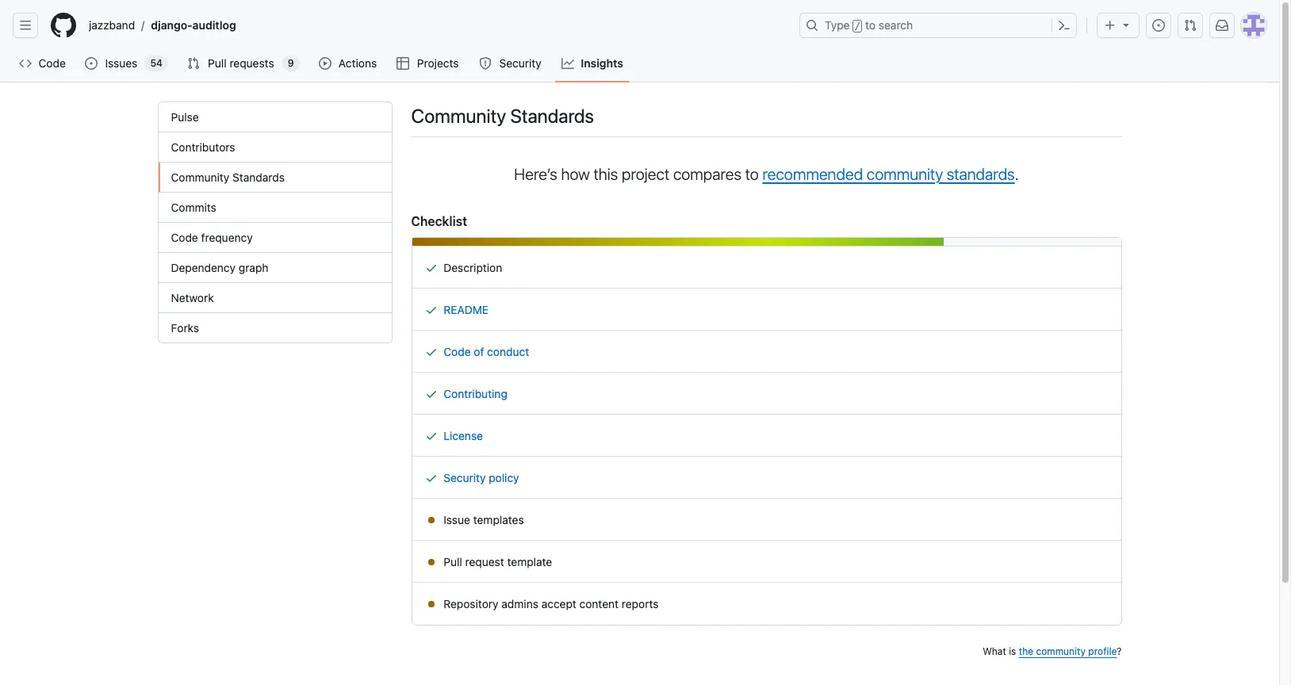 Task type: describe. For each thing, give the bounding box(es) containing it.
not added yet image for repository admins accept content reports
[[425, 598, 437, 611]]

community standards link
[[158, 163, 391, 193]]

projects
[[417, 56, 459, 70]]

code for code frequency
[[171, 231, 198, 244]]

django-
[[151, 18, 192, 32]]

code image
[[19, 57, 32, 70]]

9
[[288, 57, 294, 69]]

conduct
[[487, 345, 529, 358]]

the community profile link
[[1019, 646, 1117, 657]]

1 vertical spatial community
[[1036, 646, 1086, 657]]

pull request template
[[441, 555, 552, 569]]

recommended community standards link
[[762, 165, 1015, 183]]

what
[[983, 646, 1006, 657]]

54
[[150, 57, 163, 69]]

what is the community profile ?
[[983, 646, 1122, 657]]

commits
[[171, 201, 216, 214]]

request
[[465, 555, 504, 569]]

play image
[[319, 57, 331, 70]]

contributing
[[444, 387, 507, 401]]

contributors link
[[158, 132, 391, 163]]

jazzband
[[89, 18, 135, 32]]

network
[[171, 291, 214, 305]]

added image for contributing
[[425, 388, 437, 401]]

added image for security policy
[[425, 472, 437, 485]]

command palette image
[[1058, 19, 1071, 32]]

repository admins accept content reports
[[441, 597, 659, 611]]

/ for jazzband
[[141, 19, 145, 32]]

admins
[[502, 597, 538, 611]]

reports
[[622, 597, 659, 611]]

pulse
[[171, 110, 199, 124]]

how
[[561, 165, 590, 183]]

contributing link
[[444, 387, 507, 401]]

is
[[1009, 646, 1016, 657]]

code frequency
[[171, 231, 253, 244]]

pull for pull request template
[[444, 555, 462, 569]]

here's how this project compares to recommended community standards .
[[514, 165, 1019, 183]]

type
[[825, 18, 850, 32]]

code for code
[[38, 56, 66, 70]]

compares
[[673, 165, 742, 183]]

projects link
[[391, 52, 466, 75]]

notifications image
[[1216, 19, 1228, 32]]

dependency graph
[[171, 261, 268, 274]]

contributors
[[171, 140, 235, 154]]

issues
[[105, 56, 137, 70]]

here's
[[514, 165, 557, 183]]

license link
[[444, 429, 483, 443]]

code link
[[13, 52, 72, 75]]

project
[[622, 165, 670, 183]]

forks link
[[158, 313, 391, 343]]

pull for pull requests
[[208, 56, 227, 70]]

not added yet image
[[425, 514, 437, 527]]

security for security
[[499, 56, 541, 70]]

code for code of conduct
[[444, 345, 471, 358]]

description
[[441, 261, 502, 274]]

issue templates
[[441, 513, 524, 527]]

actions
[[339, 56, 377, 70]]

1 vertical spatial issue opened image
[[85, 57, 98, 70]]

list containing jazzband
[[82, 13, 790, 38]]

1 horizontal spatial community
[[411, 105, 506, 127]]

0 vertical spatial issue opened image
[[1152, 19, 1165, 32]]

standards
[[947, 165, 1015, 183]]



Task type: locate. For each thing, give the bounding box(es) containing it.
to left search
[[865, 18, 876, 32]]

pull left 'requests'
[[208, 56, 227, 70]]

1 vertical spatial code
[[171, 231, 198, 244]]

0 horizontal spatial community
[[867, 165, 943, 183]]

1 vertical spatial security
[[444, 471, 486, 485]]

standards inside the insights 'element'
[[232, 171, 285, 184]]

1 added image from the top
[[425, 430, 437, 443]]

django-auditlog link
[[145, 13, 242, 38]]

community standards
[[411, 105, 594, 127], [171, 171, 285, 184]]

0 horizontal spatial pull
[[208, 56, 227, 70]]

2 horizontal spatial code
[[444, 345, 471, 358]]

?
[[1117, 646, 1122, 657]]

code of conduct
[[444, 345, 529, 358]]

4 added image from the top
[[425, 388, 437, 401]]

the
[[1019, 646, 1033, 657]]

not added yet image
[[425, 556, 437, 569], [425, 598, 437, 611]]

code of conduct link
[[444, 345, 529, 358]]

git pull request image
[[1184, 19, 1197, 32], [187, 57, 200, 70]]

0 horizontal spatial security
[[444, 471, 486, 485]]

requests
[[230, 56, 274, 70]]

security policy
[[444, 471, 519, 485]]

0 vertical spatial not added yet image
[[425, 556, 437, 569]]

security right shield icon
[[499, 56, 541, 70]]

graph
[[239, 261, 268, 274]]

standards down graph image at top
[[510, 105, 594, 127]]

issue opened image right triangle down image
[[1152, 19, 1165, 32]]

3 added image from the top
[[425, 346, 437, 358]]

insights element
[[157, 102, 392, 343]]

0 horizontal spatial to
[[745, 165, 759, 183]]

triangle down image
[[1120, 18, 1133, 31]]

1 vertical spatial pull
[[444, 555, 462, 569]]

added image up not added yet image
[[425, 472, 437, 485]]

1 horizontal spatial code
[[171, 231, 198, 244]]

recommended
[[762, 165, 863, 183]]

added image left readme
[[425, 304, 437, 316]]

standards down contributors link
[[232, 171, 285, 184]]

0 vertical spatial community
[[411, 105, 506, 127]]

1 horizontal spatial /
[[855, 21, 860, 32]]

/ inside jazzband / django-auditlog
[[141, 19, 145, 32]]

0 vertical spatial to
[[865, 18, 876, 32]]

insights link
[[555, 52, 630, 75]]

actions link
[[312, 52, 384, 75]]

0 vertical spatial added image
[[425, 430, 437, 443]]

policy
[[489, 471, 519, 485]]

repository
[[444, 597, 499, 611]]

1 horizontal spatial community
[[1036, 646, 1086, 657]]

1 vertical spatial git pull request image
[[187, 57, 200, 70]]

2 added image from the top
[[425, 472, 437, 485]]

issue opened image left issues
[[85, 57, 98, 70]]

type / to search
[[825, 18, 913, 32]]

added image for code of conduct
[[425, 346, 437, 358]]

0 vertical spatial standards
[[510, 105, 594, 127]]

1 horizontal spatial pull
[[444, 555, 462, 569]]

added image left of
[[425, 346, 437, 358]]

community
[[411, 105, 506, 127], [171, 171, 229, 184]]

search
[[879, 18, 913, 32]]

not added yet image for pull request template
[[425, 556, 437, 569]]

homepage image
[[51, 13, 76, 38]]

2 not added yet image from the top
[[425, 598, 437, 611]]

community right the on the bottom of the page
[[1036, 646, 1086, 657]]

pulse link
[[158, 102, 391, 132]]

1 horizontal spatial security
[[499, 56, 541, 70]]

community down contributors
[[171, 171, 229, 184]]

this
[[594, 165, 618, 183]]

0 vertical spatial pull
[[208, 56, 227, 70]]

issue opened image
[[1152, 19, 1165, 32], [85, 57, 98, 70]]

accept
[[541, 597, 576, 611]]

community
[[867, 165, 943, 183], [1036, 646, 1086, 657]]

0 horizontal spatial /
[[141, 19, 145, 32]]

code right code icon
[[38, 56, 66, 70]]

jazzband / django-auditlog
[[89, 18, 236, 32]]

0 horizontal spatial community
[[171, 171, 229, 184]]

git pull request image for topmost issue opened 'icon'
[[1184, 19, 1197, 32]]

1 horizontal spatial issue opened image
[[1152, 19, 1165, 32]]

1 added image from the top
[[425, 262, 437, 274]]

/ inside type / to search
[[855, 21, 860, 32]]

profile
[[1088, 646, 1117, 657]]

dependency
[[171, 261, 236, 274]]

2 vertical spatial code
[[444, 345, 471, 358]]

checklist
[[411, 214, 467, 228]]

security policy link
[[444, 471, 519, 485]]

added image left contributing link
[[425, 388, 437, 401]]

frequency
[[201, 231, 253, 244]]

of
[[474, 345, 484, 358]]

0 horizontal spatial issue opened image
[[85, 57, 98, 70]]

added image
[[425, 262, 437, 274], [425, 304, 437, 316], [425, 346, 437, 358], [425, 388, 437, 401]]

1 vertical spatial community
[[171, 171, 229, 184]]

code frequency link
[[158, 223, 391, 253]]

insights
[[581, 56, 623, 70]]

1 vertical spatial to
[[745, 165, 759, 183]]

1 vertical spatial added image
[[425, 472, 437, 485]]

list
[[82, 13, 790, 38]]

code inside the insights 'element'
[[171, 231, 198, 244]]

security left policy
[[444, 471, 486, 485]]

issue
[[444, 513, 470, 527]]

.
[[1015, 165, 1019, 183]]

0 vertical spatial community
[[867, 165, 943, 183]]

table image
[[397, 57, 410, 70]]

forks
[[171, 321, 199, 335]]

community inside the insights 'element'
[[171, 171, 229, 184]]

plus image
[[1104, 19, 1117, 32]]

license
[[444, 429, 483, 443]]

0 vertical spatial community standards
[[411, 105, 594, 127]]

commits link
[[158, 193, 391, 223]]

community down projects
[[411, 105, 506, 127]]

pull requests
[[208, 56, 274, 70]]

code
[[38, 56, 66, 70], [171, 231, 198, 244], [444, 345, 471, 358]]

1 horizontal spatial community standards
[[411, 105, 594, 127]]

security
[[499, 56, 541, 70], [444, 471, 486, 485]]

readme link
[[444, 303, 489, 316]]

git pull request image right 54
[[187, 57, 200, 70]]

network link
[[158, 283, 391, 313]]

0 horizontal spatial standards
[[232, 171, 285, 184]]

/
[[141, 19, 145, 32], [855, 21, 860, 32]]

community standards inside the insights 'element'
[[171, 171, 285, 184]]

1 vertical spatial standards
[[232, 171, 285, 184]]

0 vertical spatial code
[[38, 56, 66, 70]]

added image
[[425, 430, 437, 443], [425, 472, 437, 485]]

content
[[579, 597, 619, 611]]

community standards down contributors
[[171, 171, 285, 184]]

community standards down the security link
[[411, 105, 594, 127]]

community left standards
[[867, 165, 943, 183]]

1 not added yet image from the top
[[425, 556, 437, 569]]

added image for readme
[[425, 304, 437, 316]]

added image for license
[[425, 430, 437, 443]]

0 vertical spatial git pull request image
[[1184, 19, 1197, 32]]

pull left request
[[444, 555, 462, 569]]

standards
[[510, 105, 594, 127], [232, 171, 285, 184]]

git pull request image for the bottom issue opened 'icon'
[[187, 57, 200, 70]]

templates
[[473, 513, 524, 527]]

to
[[865, 18, 876, 32], [745, 165, 759, 183]]

code left of
[[444, 345, 471, 358]]

1 horizontal spatial to
[[865, 18, 876, 32]]

security for security policy
[[444, 471, 486, 485]]

readme
[[444, 303, 489, 316]]

0 horizontal spatial code
[[38, 56, 66, 70]]

not added yet image left repository
[[425, 598, 437, 611]]

/ left django-
[[141, 19, 145, 32]]

added image left description
[[425, 262, 437, 274]]

pull
[[208, 56, 227, 70], [444, 555, 462, 569]]

0 horizontal spatial git pull request image
[[187, 57, 200, 70]]

/ right type
[[855, 21, 860, 32]]

to right compares in the top of the page
[[745, 165, 759, 183]]

1 vertical spatial community standards
[[171, 171, 285, 184]]

graph image
[[562, 57, 574, 70]]

not added yet image down not added yet image
[[425, 556, 437, 569]]

1 horizontal spatial git pull request image
[[1184, 19, 1197, 32]]

0 vertical spatial security
[[499, 56, 541, 70]]

shield image
[[479, 57, 492, 70]]

template
[[507, 555, 552, 569]]

0 horizontal spatial community standards
[[171, 171, 285, 184]]

1 horizontal spatial standards
[[510, 105, 594, 127]]

security link
[[473, 52, 549, 75]]

/ for type
[[855, 21, 860, 32]]

dependency graph link
[[158, 253, 391, 283]]

code down commits
[[171, 231, 198, 244]]

auditlog
[[192, 18, 236, 32]]

added image left license link
[[425, 430, 437, 443]]

jazzband link
[[82, 13, 141, 38]]

git pull request image left notifications icon
[[1184, 19, 1197, 32]]

2 added image from the top
[[425, 304, 437, 316]]

1 vertical spatial not added yet image
[[425, 598, 437, 611]]



Task type: vqa. For each thing, say whether or not it's contained in the screenshot.
the rightmost to
yes



